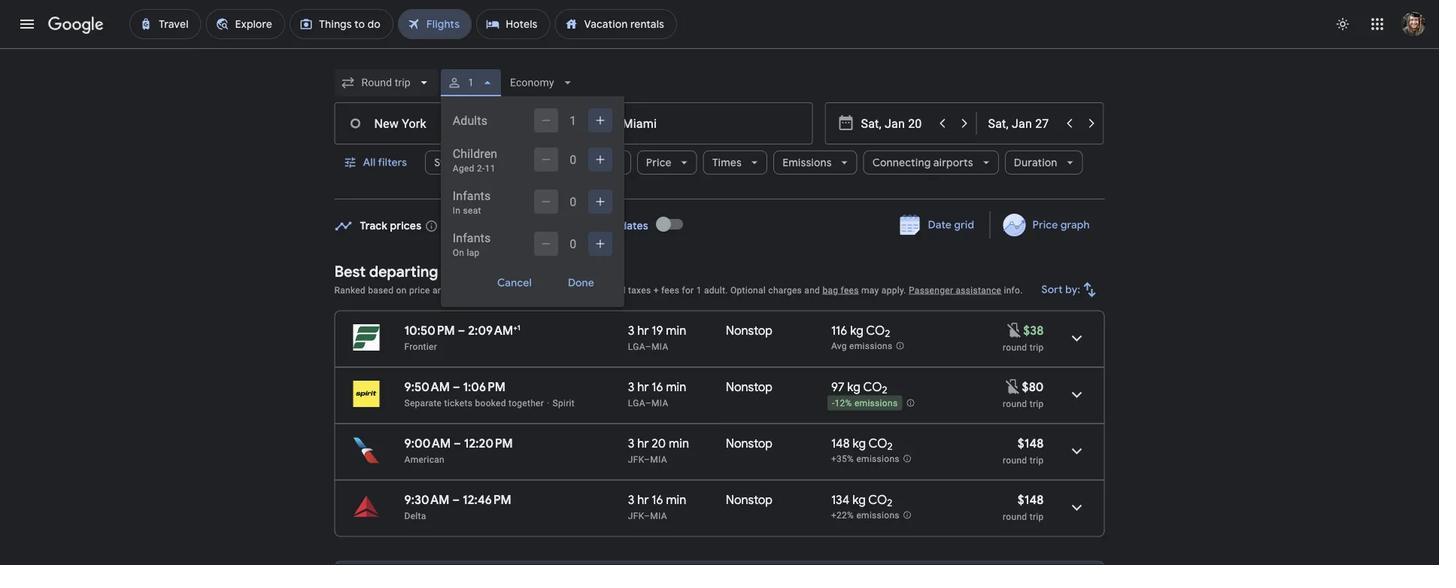 Task type: locate. For each thing, give the bounding box(es) containing it.
2
[[885, 327, 890, 340], [882, 384, 888, 397], [888, 440, 893, 453], [887, 497, 893, 510]]

2024
[[507, 219, 533, 233]]

trip down 38 us dollars text field
[[1030, 342, 1044, 353]]

0 vertical spatial jfk
[[628, 454, 644, 465]]

duration
[[1014, 156, 1058, 169]]

infants up seat
[[453, 188, 491, 203]]

1 inside '10:50 pm – 2:09 am + 1'
[[517, 323, 521, 332]]

2 nonstop from the top
[[726, 379, 773, 395]]

$148 round trip left flight details. leaves john f. kennedy international airport at 9:30 am on saturday, january 20 and arrives at miami international airport at 12:46 pm on saturday, january 20. icon
[[1003, 492, 1044, 522]]

+35% emissions
[[831, 454, 900, 464]]

0 vertical spatial round trip
[[1003, 342, 1044, 353]]

–
[[458, 323, 465, 338], [645, 341, 652, 352], [453, 379, 460, 395], [645, 398, 652, 408], [454, 436, 461, 451], [644, 454, 650, 465], [452, 492, 460, 508], [644, 511, 650, 521]]

infants in seat
[[453, 188, 491, 216]]

11
[[485, 163, 496, 174]]

kg right the 97
[[847, 379, 861, 395]]

leaves john f. kennedy international airport at 9:30 am on saturday, january 20 and arrives at miami international airport at 12:46 pm on saturday, january 20. element
[[404, 492, 511, 508]]

min
[[666, 323, 686, 338], [666, 379, 686, 395], [669, 436, 689, 451], [666, 492, 686, 508]]

price left graph
[[1033, 218, 1058, 232]]

co inside 148 kg co 2
[[869, 436, 888, 451]]

– up 3 hr 20 min jfk – mia
[[645, 398, 652, 408]]

kg up avg emissions
[[850, 323, 864, 338]]

2 3 from the top
[[628, 379, 635, 395]]

1 16 from the top
[[652, 379, 663, 395]]

co up +22% emissions
[[869, 492, 887, 508]]

19
[[652, 323, 663, 338]]

3 inside 3 hr 16 min jfk – mia
[[628, 492, 635, 508]]

kg inside 134 kg co 2
[[853, 492, 866, 508]]

lga
[[628, 341, 645, 352], [628, 398, 645, 408]]

2 16 from the top
[[652, 492, 663, 508]]

3 hr from the top
[[638, 436, 649, 451]]

lga inside the 3 hr 19 min lga – mia
[[628, 341, 645, 352]]

round trip down 80 us dollars text box on the bottom of the page
[[1003, 398, 1044, 409]]

4 nonstop from the top
[[726, 492, 773, 508]]

1 horizontal spatial +
[[654, 285, 659, 295]]

$38
[[1024, 323, 1044, 338]]

0 vertical spatial $148 round trip
[[1003, 436, 1044, 465]]

3 down 3 hr 20 min jfk – mia
[[628, 492, 635, 508]]

emissions down 148 kg co 2
[[857, 454, 900, 464]]

main menu image
[[18, 15, 36, 33]]

min down 3 hr 20 min jfk – mia
[[666, 492, 686, 508]]

min right 20
[[669, 436, 689, 451]]

0 horizontal spatial price
[[646, 156, 672, 169]]

round down this price for this flight doesn't include overhead bin access. if you need a carry-on bag, use the bags filter to update prices. image
[[1003, 398, 1027, 409]]

2 up avg emissions
[[885, 327, 890, 340]]

+
[[654, 285, 659, 295], [513, 323, 517, 332]]

kg inside 116 kg co 2
[[850, 323, 864, 338]]

mia inside 3 hr 16 min jfk – mia
[[650, 511, 667, 521]]

3 nonstop flight. element from the top
[[726, 436, 773, 453]]

1 vertical spatial jfk
[[628, 511, 644, 521]]

None search field
[[334, 65, 1105, 307]]

1 vertical spatial $148
[[1018, 492, 1044, 508]]

– right departure time: 9:30 am. text field
[[452, 492, 460, 508]]

and right price
[[433, 285, 448, 295]]

1 vertical spatial +
[[513, 323, 517, 332]]

Arrival time: 1:06 PM. text field
[[463, 379, 506, 395]]

co up -12% emissions
[[863, 379, 882, 395]]

1 up adults
[[468, 76, 474, 89]]

hr down 3 hr 20 min jfk – mia
[[638, 492, 649, 508]]

2 for 97
[[882, 384, 888, 397]]

+ right the taxes
[[654, 285, 659, 295]]

134 kg co 2
[[831, 492, 893, 510]]

0 vertical spatial lga
[[628, 341, 645, 352]]

1 vertical spatial $148 round trip
[[1003, 492, 1044, 522]]

flights
[[441, 262, 485, 281]]

kg up +35% emissions
[[853, 436, 866, 451]]

38 US dollars text field
[[1024, 323, 1044, 338]]

2 0 from the top
[[570, 195, 577, 209]]

0 vertical spatial price
[[646, 156, 672, 169]]

mia
[[652, 341, 669, 352], [652, 398, 669, 408], [650, 454, 667, 465], [650, 511, 667, 521]]

may
[[862, 285, 879, 295]]

price for price graph
[[1033, 218, 1058, 232]]

20
[[652, 436, 666, 451]]

1 0 from the top
[[570, 152, 577, 167]]

1 horizontal spatial fees
[[841, 285, 859, 295]]

hr inside 3 hr 16 min lga – mia
[[638, 379, 649, 395]]

infants for infants on lap
[[453, 231, 491, 245]]

airlines button
[[494, 150, 566, 175]]

and left bag
[[805, 285, 820, 295]]

2 inside 97 kg co 2
[[882, 384, 888, 397]]

3 0 from the top
[[570, 237, 577, 251]]

16 inside 3 hr 16 min lga – mia
[[652, 379, 663, 395]]

fees
[[661, 285, 680, 295], [841, 285, 859, 295]]

2 inside 134 kg co 2
[[887, 497, 893, 510]]

price for price
[[646, 156, 672, 169]]

1 right 2:09 am
[[517, 323, 521, 332]]

avg
[[831, 341, 847, 352]]

3 for 2:09 am
[[628, 323, 635, 338]]

None text field
[[577, 102, 813, 144]]

-12% emissions
[[832, 398, 898, 409]]

kg up +22% emissions
[[853, 492, 866, 508]]

2 for 116
[[885, 327, 890, 340]]

2 inside 148 kg co 2
[[888, 440, 893, 453]]

$148 left flight details. leaves john f. kennedy international airport at 9:30 am on saturday, january 20 and arrives at miami international airport at 12:46 pm on saturday, january 20. icon
[[1018, 492, 1044, 508]]

-
[[832, 398, 835, 409]]

round trip for $38
[[1003, 342, 1044, 353]]

1 vertical spatial 16
[[652, 492, 663, 508]]

infants on lap
[[453, 231, 491, 258]]

3 inside 3 hr 20 min jfk – mia
[[628, 436, 635, 451]]

leaves john f. kennedy international airport at 9:00 am on saturday, january 20 and arrives at miami international airport at 12:20 pm on saturday, january 20. element
[[404, 436, 513, 451]]

price
[[646, 156, 672, 169], [1033, 218, 1058, 232]]

3 3 from the top
[[628, 436, 635, 451]]

sort by: button
[[1036, 272, 1105, 308]]

hr for 12:20 pm
[[638, 436, 649, 451]]

leaves laguardia airport at 10:50 pm on saturday, january 20 and arrives at miami international airport at 2:09 am on sunday, january 21. element
[[404, 323, 521, 338]]

hr for 1:06 pm
[[638, 379, 649, 395]]

0 horizontal spatial +
[[513, 323, 517, 332]]

4 nonstop flight. element from the top
[[726, 492, 773, 510]]

total duration 3 hr 16 min. element down the 3 hr 19 min lga – mia
[[628, 379, 726, 397]]

emissions button
[[774, 144, 858, 181]]

lga inside 3 hr 16 min lga – mia
[[628, 398, 645, 408]]

0 vertical spatial total duration 3 hr 16 min. element
[[628, 379, 726, 397]]

co up avg emissions
[[866, 323, 885, 338]]

0 vertical spatial 0
[[570, 152, 577, 167]]

9:30 am – 12:46 pm delta
[[404, 492, 511, 521]]

emissions down 116 kg co 2
[[850, 341, 893, 352]]

– down "total duration 3 hr 19 min." element
[[645, 341, 652, 352]]

mia for 2:09 am
[[652, 341, 669, 352]]

– down 3 hr 20 min jfk – mia
[[644, 511, 650, 521]]

1 inside "popup button"
[[468, 76, 474, 89]]

1 vertical spatial round trip
[[1003, 398, 1044, 409]]

0 down 'bags' popup button
[[570, 195, 577, 209]]

4 hr from the top
[[638, 492, 649, 508]]

2 round trip from the top
[[1003, 398, 1044, 409]]

116 kg co 2
[[831, 323, 890, 340]]

mia down 19
[[652, 341, 669, 352]]

kg for 97
[[847, 379, 861, 395]]

grid
[[955, 218, 975, 232]]

2 nonstop flight. element from the top
[[726, 379, 773, 397]]

hr left 20
[[638, 436, 649, 451]]

3
[[628, 323, 635, 338], [628, 379, 635, 395], [628, 436, 635, 451], [628, 492, 635, 508]]

3 for 1:06 pm
[[628, 379, 635, 395]]

co inside 116 kg co 2
[[866, 323, 885, 338]]

$148 round trip for 134
[[1003, 492, 1044, 522]]

children aged 2-11
[[453, 146, 498, 174]]

80 US dollars text field
[[1022, 379, 1044, 395]]

1 horizontal spatial and
[[805, 285, 820, 295]]

jfk inside 3 hr 16 min jfk – mia
[[628, 511, 644, 521]]

+ inside '10:50 pm – 2:09 am + 1'
[[513, 323, 517, 332]]

2 up +35% emissions
[[888, 440, 893, 453]]

1 round trip from the top
[[1003, 342, 1044, 353]]

1 right for
[[697, 285, 702, 295]]

2 lga from the top
[[628, 398, 645, 408]]

3 inside 3 hr 16 min lga – mia
[[628, 379, 635, 395]]

3 left 19
[[628, 323, 635, 338]]

1 trip from the top
[[1030, 342, 1044, 353]]

0
[[570, 152, 577, 167], [570, 195, 577, 209], [570, 237, 577, 251]]

nonstop for 148
[[726, 436, 773, 451]]

1 $148 round trip from the top
[[1003, 436, 1044, 465]]

round trip down this price for this flight doesn't include overhead bin access. if you need a carry-on bag, use the bags filter to update prices. icon
[[1003, 342, 1044, 353]]

price inside price popup button
[[646, 156, 672, 169]]

1 vertical spatial price
[[1033, 218, 1058, 232]]

spirit
[[553, 398, 575, 408]]

kg inside 148 kg co 2
[[853, 436, 866, 451]]

mia up 20
[[652, 398, 669, 408]]

trip
[[1030, 342, 1044, 353], [1030, 398, 1044, 409], [1030, 455, 1044, 465], [1030, 511, 1044, 522]]

price right 'bags' popup button
[[646, 156, 672, 169]]

include
[[558, 285, 589, 295]]

3 trip from the top
[[1030, 455, 1044, 465]]

co up +35% emissions
[[869, 436, 888, 451]]

mia down 3 hr 20 min jfk – mia
[[650, 511, 667, 521]]

jfk down total duration 3 hr 20 min. element
[[628, 454, 644, 465]]

best
[[334, 262, 366, 281]]

0 horizontal spatial fees
[[661, 285, 680, 295]]

hr inside the 3 hr 19 min lga – mia
[[638, 323, 649, 338]]

1 horizontal spatial price
[[1033, 218, 1058, 232]]

mia inside 3 hr 20 min jfk – mia
[[650, 454, 667, 465]]

Departure time: 9:30 AM. text field
[[404, 492, 450, 508]]

– down total duration 3 hr 20 min. element
[[644, 454, 650, 465]]

1 jfk from the top
[[628, 454, 644, 465]]

1 vertical spatial 0
[[570, 195, 577, 209]]

12%
[[835, 398, 852, 409]]

co inside 134 kg co 2
[[869, 492, 887, 508]]

1 button
[[441, 65, 501, 101]]

0 vertical spatial +
[[654, 285, 659, 295]]

assistance
[[956, 285, 1002, 295]]

– inside 9:00 am – 12:20 pm american
[[454, 436, 461, 451]]

1 up 'bags' popup button
[[570, 113, 577, 128]]

2 vertical spatial 0
[[570, 237, 577, 251]]

1 infants from the top
[[453, 188, 491, 203]]

1 nonstop flight. element from the top
[[726, 323, 773, 340]]

$148 for 134
[[1018, 492, 1044, 508]]

this price for this flight doesn't include overhead bin access. if you need a carry-on bag, use the bags filter to update prices. image
[[1004, 378, 1022, 396]]

trip down 148 us dollars text field
[[1030, 511, 1044, 522]]

+ down learn more about ranking image
[[513, 323, 517, 332]]

1 vertical spatial infants
[[453, 231, 491, 245]]

3 hr 16 min lga – mia
[[628, 379, 686, 408]]

0 for infants on lap
[[570, 237, 577, 251]]

infants
[[453, 188, 491, 203], [453, 231, 491, 245]]

min down the 3 hr 19 min lga – mia
[[666, 379, 686, 395]]

1 total duration 3 hr 16 min. element from the top
[[628, 379, 726, 397]]

nonstop flight. element
[[726, 323, 773, 340], [726, 379, 773, 397], [726, 436, 773, 453], [726, 492, 773, 510]]

2 hr from the top
[[638, 379, 649, 395]]

$148 round trip up 148 us dollars text field
[[1003, 436, 1044, 465]]

148 kg co 2
[[831, 436, 893, 453]]

1 3 from the top
[[628, 323, 635, 338]]

3 hr 16 min jfk – mia
[[628, 492, 686, 521]]

0 horizontal spatial and
[[433, 285, 448, 295]]

kg inside 97 kg co 2
[[847, 379, 861, 395]]

1 vertical spatial lga
[[628, 398, 645, 408]]

optional
[[731, 285, 766, 295]]

2 inside 116 kg co 2
[[885, 327, 890, 340]]

date grid button
[[889, 211, 987, 239]]

jan
[[447, 219, 465, 233]]

separate tickets booked together. this trip includes tickets from multiple airlines. missed connections may be protected by gotogate.. element
[[404, 398, 544, 408]]

total duration 3 hr 16 min. element for 97
[[628, 379, 726, 397]]

None field
[[334, 69, 438, 96], [504, 69, 581, 96], [334, 69, 438, 96], [504, 69, 581, 96]]

min inside 3 hr 20 min jfk – mia
[[669, 436, 689, 451]]

emissions
[[783, 156, 832, 169]]

1 hr from the top
[[638, 323, 649, 338]]

16 for 1:06 pm
[[652, 379, 663, 395]]

emissions down 134 kg co 2
[[857, 510, 900, 521]]

flight details. leaves laguardia airport at 10:50 pm on saturday, january 20 and arrives at miami international airport at 2:09 am on sunday, january 21. image
[[1059, 320, 1095, 356]]

Departure time: 9:50 AM. text field
[[404, 379, 450, 395]]

$80
[[1022, 379, 1044, 395]]

round trip
[[1003, 342, 1044, 353], [1003, 398, 1044, 409]]

round down this price for this flight doesn't include overhead bin access. if you need a carry-on bag, use the bags filter to update prices. icon
[[1003, 342, 1027, 353]]

min inside 3 hr 16 min jfk – mia
[[666, 492, 686, 508]]

lga up 3 hr 20 min jfk – mia
[[628, 398, 645, 408]]

departing
[[369, 262, 438, 281]]

$148 round trip
[[1003, 436, 1044, 465], [1003, 492, 1044, 522]]

price inside price graph button
[[1033, 218, 1058, 232]]

price graph button
[[993, 211, 1102, 239]]

charges
[[769, 285, 802, 295]]

2 $148 from the top
[[1018, 492, 1044, 508]]

2:09 am
[[468, 323, 513, 338]]

2 for 134
[[887, 497, 893, 510]]

bags button
[[572, 144, 631, 181]]

1
[[468, 76, 474, 89], [570, 113, 577, 128], [697, 285, 702, 295], [517, 323, 521, 332]]

emissions down 97 kg co 2
[[855, 398, 898, 409]]

hr left 19
[[638, 323, 649, 338]]

2 up +22% emissions
[[887, 497, 893, 510]]

min inside the 3 hr 19 min lga – mia
[[666, 323, 686, 338]]

kg for 148
[[853, 436, 866, 451]]

any dates
[[598, 219, 649, 233]]

1 fees from the left
[[661, 285, 680, 295]]

1 nonstop from the top
[[726, 323, 773, 338]]

1 vertical spatial total duration 3 hr 16 min. element
[[628, 492, 726, 510]]

fees left for
[[661, 285, 680, 295]]

mia for 12:46 pm
[[650, 511, 667, 521]]

1 lga from the top
[[628, 341, 645, 352]]

co inside 97 kg co 2
[[863, 379, 882, 395]]

2 infants from the top
[[453, 231, 491, 245]]

together
[[509, 398, 544, 408]]

round down 148 us dollars text field
[[1003, 511, 1027, 522]]

$148 left flight details. leaves john f. kennedy international airport at 9:00 am on saturday, january 20 and arrives at miami international airport at 12:20 pm on saturday, january 20. icon
[[1018, 436, 1044, 451]]

booked
[[475, 398, 506, 408]]

bag fees button
[[823, 285, 859, 295]]

min for 148
[[669, 436, 689, 451]]

1 round from the top
[[1003, 342, 1027, 353]]

16 inside 3 hr 16 min jfk – mia
[[652, 492, 663, 508]]

hr
[[638, 323, 649, 338], [638, 379, 649, 395], [638, 436, 649, 451], [638, 492, 649, 508]]

148
[[831, 436, 850, 451]]

mia inside the 3 hr 19 min lga – mia
[[652, 341, 669, 352]]

emissions
[[850, 341, 893, 352], [855, 398, 898, 409], [857, 454, 900, 464], [857, 510, 900, 521]]

$148 round trip for 148
[[1003, 436, 1044, 465]]

3 down the 3 hr 19 min lga – mia
[[628, 379, 635, 395]]

hr inside 3 hr 16 min jfk – mia
[[638, 492, 649, 508]]

total duration 3 hr 16 min. element down 3 hr 20 min jfk – mia
[[628, 492, 726, 510]]

done button
[[550, 271, 612, 295]]

3 left 20
[[628, 436, 635, 451]]

round trip for $80
[[1003, 398, 1044, 409]]

148 US dollars text field
[[1018, 492, 1044, 508]]

lga down "total duration 3 hr 19 min." element
[[628, 341, 645, 352]]

avg emissions
[[831, 341, 893, 352]]

2 for 148
[[888, 440, 893, 453]]

0 vertical spatial 16
[[652, 379, 663, 395]]

round down $148 text box on the bottom of page
[[1003, 455, 1027, 465]]

emissions for 116
[[850, 341, 893, 352]]

2 up -12% emissions
[[882, 384, 888, 397]]

mia for 12:20 pm
[[650, 454, 667, 465]]

trip down 80 us dollars text box on the bottom of the page
[[1030, 398, 1044, 409]]

find the best price region
[[334, 206, 1105, 251]]

0 left 'bags'
[[570, 152, 577, 167]]

0 up done button at left
[[570, 237, 577, 251]]

– inside 3 hr 16 min jfk – mia
[[644, 511, 650, 521]]

swap origin and destination. image
[[565, 114, 583, 132]]

mia down 20
[[650, 454, 667, 465]]

on
[[453, 248, 464, 258]]

ranked based on price and convenience
[[334, 285, 504, 295]]

jfk inside 3 hr 20 min jfk – mia
[[628, 454, 644, 465]]

fees right bag
[[841, 285, 859, 295]]

total duration 3 hr 16 min. element
[[628, 379, 726, 397], [628, 492, 726, 510]]

2 total duration 3 hr 16 min. element from the top
[[628, 492, 726, 510]]

– right 9:00 am
[[454, 436, 461, 451]]

12:20 pm
[[464, 436, 513, 451]]

3 inside the 3 hr 19 min lga – mia
[[628, 323, 635, 338]]

infants up 'lap'
[[453, 231, 491, 245]]

connecting airports button
[[864, 144, 999, 181]]

trip down $148 text box on the bottom of page
[[1030, 455, 1044, 465]]

3 nonstop from the top
[[726, 436, 773, 451]]

2 jfk from the top
[[628, 511, 644, 521]]

0 vertical spatial infants
[[453, 188, 491, 203]]

hr down the 3 hr 19 min lga – mia
[[638, 379, 649, 395]]

mia inside 3 hr 16 min lga – mia
[[652, 398, 669, 408]]

jfk down 3 hr 20 min jfk – mia
[[628, 511, 644, 521]]

1 $148 from the top
[[1018, 436, 1044, 451]]

16 down 3 hr 20 min jfk – mia
[[652, 492, 663, 508]]

4 3 from the top
[[628, 492, 635, 508]]

20 – 27,
[[468, 219, 505, 233]]

min right 19
[[666, 323, 686, 338]]

hr inside 3 hr 20 min jfk – mia
[[638, 436, 649, 451]]

2 $148 round trip from the top
[[1003, 492, 1044, 522]]

min inside 3 hr 16 min lga – mia
[[666, 379, 686, 395]]

loading results progress bar
[[0, 48, 1439, 51]]

passenger
[[909, 285, 954, 295]]

16 down the 3 hr 19 min lga – mia
[[652, 379, 663, 395]]

nonstop flight. element for 97
[[726, 379, 773, 397]]

0 vertical spatial $148
[[1018, 436, 1044, 451]]

emissions for 134
[[857, 510, 900, 521]]



Task type: describe. For each thing, give the bounding box(es) containing it.
based
[[368, 285, 394, 295]]

sort by:
[[1042, 283, 1081, 296]]

2 fees from the left
[[841, 285, 859, 295]]

16 for 12:46 pm
[[652, 492, 663, 508]]

9:50 am – 1:06 pm
[[404, 379, 506, 395]]

aged
[[453, 163, 475, 174]]

date
[[928, 218, 952, 232]]

flight details. leaves john f. kennedy international airport at 9:30 am on saturday, january 20 and arrives at miami international airport at 12:46 pm on saturday, january 20. image
[[1059, 489, 1095, 526]]

0 for infants in seat
[[570, 195, 577, 209]]

flight details. leaves john f. kennedy international airport at 9:00 am on saturday, january 20 and arrives at miami international airport at 12:20 pm on saturday, january 20. image
[[1059, 433, 1095, 469]]

best departing flights
[[334, 262, 485, 281]]

– inside 9:30 am – 12:46 pm delta
[[452, 492, 460, 508]]

any
[[598, 219, 618, 233]]

Departure time: 9:00 AM. text field
[[404, 436, 451, 451]]

best departing flights main content
[[334, 206, 1105, 565]]

this price for this flight doesn't include overhead bin access. if you need a carry-on bag, use the bags filter to update prices. image
[[1006, 321, 1024, 339]]

none search field containing adults
[[334, 65, 1105, 307]]

lga for 3 hr 19 min
[[628, 341, 645, 352]]

– up "tickets"
[[453, 379, 460, 395]]

times button
[[703, 144, 768, 181]]

9:00 am – 12:20 pm american
[[404, 436, 513, 465]]

separate tickets booked together
[[404, 398, 544, 408]]

134
[[831, 492, 850, 508]]

hr for 2:09 am
[[638, 323, 649, 338]]

1 inside number of passengers dialog
[[570, 113, 577, 128]]

number of passengers dialog
[[441, 96, 624, 307]]

bag
[[823, 285, 839, 295]]

date grid
[[928, 218, 975, 232]]

min for 116
[[666, 323, 686, 338]]

4 trip from the top
[[1030, 511, 1044, 522]]

cancel
[[497, 276, 532, 290]]

kg for 134
[[853, 492, 866, 508]]

total duration 3 hr 20 min. element
[[628, 436, 726, 453]]

kg for 116
[[850, 323, 864, 338]]

flight details. leaves laguardia airport at 9:50 am on saturday, january 20 and arrives at miami international airport at 1:06 pm on saturday, january 20. image
[[1059, 377, 1095, 413]]

nonstop flight. element for 116
[[726, 323, 773, 340]]

97
[[831, 379, 845, 395]]

9:00 am
[[404, 436, 451, 451]]

all filters
[[363, 156, 407, 169]]

min for 134
[[666, 492, 686, 508]]

dates
[[620, 219, 649, 233]]

mia for 1:06 pm
[[652, 398, 669, 408]]

3 for 12:46 pm
[[628, 492, 635, 508]]

9:50 am
[[404, 379, 450, 395]]

track
[[360, 219, 388, 233]]

– inside 3 hr 20 min jfk – mia
[[644, 454, 650, 465]]

3 hr 20 min jfk – mia
[[628, 436, 689, 465]]

learn more about tracked prices image
[[425, 219, 438, 233]]

co for 148
[[869, 436, 888, 451]]

3 for 12:20 pm
[[628, 436, 635, 451]]

separate
[[404, 398, 442, 408]]

convenience
[[451, 285, 504, 295]]

Arrival time: 2:09 AM on  Sunday, January 21. text field
[[468, 323, 521, 338]]

apply.
[[882, 285, 907, 295]]

total duration 3 hr 16 min. element for 134
[[628, 492, 726, 510]]

price button
[[637, 144, 697, 181]]

graph
[[1061, 218, 1090, 232]]

+22%
[[831, 510, 854, 521]]

leaves laguardia airport at 9:50 am on saturday, january 20 and arrives at miami international airport at 1:06 pm on saturday, january 20. element
[[404, 379, 506, 395]]

sort
[[1042, 283, 1063, 296]]

infants for infants in seat
[[453, 188, 491, 203]]

children
[[453, 146, 498, 161]]

0 for children aged 2-11
[[570, 152, 577, 167]]

nonstop flight. element for 134
[[726, 492, 773, 510]]

Departure time: 10:50 PM. text field
[[404, 323, 455, 338]]

– inside the 3 hr 19 min lga – mia
[[645, 341, 652, 352]]

done
[[568, 276, 594, 290]]

Return text field
[[988, 103, 1058, 144]]

connecting airports
[[873, 156, 974, 169]]

price graph
[[1033, 218, 1090, 232]]

nonstop for 116
[[726, 323, 773, 338]]

prices
[[390, 219, 422, 233]]

ranked
[[334, 285, 366, 295]]

2 trip from the top
[[1030, 398, 1044, 409]]

in
[[453, 205, 461, 216]]

learn more about ranking image
[[507, 283, 520, 297]]

co for 134
[[869, 492, 887, 508]]

passenger assistance button
[[909, 285, 1002, 295]]

price
[[409, 285, 430, 295]]

2 round from the top
[[1003, 398, 1027, 409]]

airlines
[[503, 156, 541, 169]]

stops
[[434, 156, 462, 169]]

$148 for 148
[[1018, 436, 1044, 451]]

on
[[396, 285, 407, 295]]

required
[[591, 285, 626, 295]]

jan 20 – 27, 2024
[[447, 219, 533, 233]]

10:50 pm
[[404, 323, 455, 338]]

total duration 3 hr 19 min. element
[[628, 323, 726, 340]]

min for 97
[[666, 379, 686, 395]]

co for 116
[[866, 323, 885, 338]]

jfk for 3 hr 20 min
[[628, 454, 644, 465]]

148 US dollars text field
[[1018, 436, 1044, 451]]

change appearance image
[[1325, 6, 1361, 42]]

3 round from the top
[[1003, 455, 1027, 465]]

1:06 pm
[[463, 379, 506, 395]]

– left 2:09 am
[[458, 323, 465, 338]]

emissions for 148
[[857, 454, 900, 464]]

Departure text field
[[861, 103, 930, 144]]

12:46 pm
[[463, 492, 511, 508]]

frontier
[[404, 341, 437, 352]]

nonstop flight. element for 148
[[726, 436, 773, 453]]

– inside 3 hr 16 min lga – mia
[[645, 398, 652, 408]]

tickets
[[444, 398, 473, 408]]

bags
[[581, 156, 606, 169]]

9:30 am
[[404, 492, 450, 508]]

seat
[[463, 205, 481, 216]]

co for 97
[[863, 379, 882, 395]]

times
[[712, 156, 742, 169]]

Arrival time: 12:46 PM. text field
[[463, 492, 511, 508]]

adult.
[[704, 285, 728, 295]]

american
[[404, 454, 445, 465]]

prices include required taxes + fees for 1 adult. optional charges and bag fees may apply. passenger assistance
[[529, 285, 1002, 295]]

4 round from the top
[[1003, 511, 1027, 522]]

10:50 pm – 2:09 am + 1
[[404, 323, 521, 338]]

delta
[[404, 511, 426, 521]]

hr for 12:46 pm
[[638, 492, 649, 508]]

2 and from the left
[[805, 285, 820, 295]]

nonstop for 97
[[726, 379, 773, 395]]

for
[[682, 285, 694, 295]]

jfk for 3 hr 16 min
[[628, 511, 644, 521]]

stops button
[[425, 144, 488, 181]]

adults
[[453, 113, 488, 128]]

nonstop for 134
[[726, 492, 773, 508]]

by:
[[1066, 283, 1081, 296]]

Arrival time: 12:20 PM. text field
[[464, 436, 513, 451]]

1 and from the left
[[433, 285, 448, 295]]

116
[[831, 323, 848, 338]]

lga for 3 hr 16 min
[[628, 398, 645, 408]]

2-
[[477, 163, 485, 174]]

airports
[[934, 156, 974, 169]]

3 hr 19 min lga – mia
[[628, 323, 686, 352]]



Task type: vqa. For each thing, say whether or not it's contained in the screenshot.
"LGA" inside THE 3 HR 16 MIN LGA – MIA
yes



